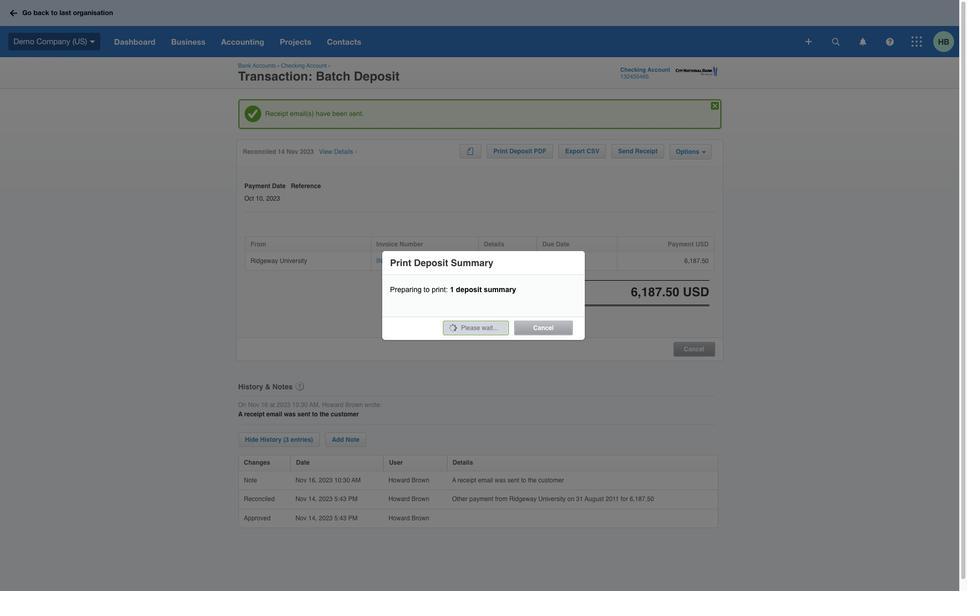 Task type: locate. For each thing, give the bounding box(es) containing it.
pm
[[349, 495, 358, 503], [349, 514, 358, 522]]

sent down am,
[[298, 411, 311, 418]]

1 horizontal spatial university
[[539, 495, 566, 503]]

0 vertical spatial print
[[494, 148, 508, 155]]

history left & at the bottom left of the page
[[238, 382, 263, 391]]

reconciled left '14'
[[243, 148, 276, 155]]

print for print deposit pdf
[[494, 148, 508, 155]]

1 horizontal spatial print
[[494, 148, 508, 155]]

date up '16,'
[[296, 459, 310, 466]]

1 horizontal spatial date
[[296, 459, 310, 466]]

2 horizontal spatial ›
[[355, 148, 357, 155]]

print deposit pdf
[[494, 148, 547, 155]]

2 howard brown from the top
[[389, 495, 431, 503]]

other
[[452, 495, 468, 503]]

0 vertical spatial a
[[238, 411, 243, 418]]

payment up 10,
[[245, 182, 271, 190]]

1 vertical spatial a
[[452, 476, 456, 484]]

send receipt
[[619, 148, 658, 155]]

date left 'reference'
[[272, 182, 286, 190]]

csv
[[587, 148, 600, 155]]

inv-0020
[[377, 257, 403, 264]]

to inside on nov 16 at 2023 10:30 am, howard brown wrote: a receipt email was sent to the customer
[[312, 411, 318, 418]]

brown for approved
[[412, 514, 430, 522]]

payment left the usd
[[668, 241, 694, 248]]

0 horizontal spatial print
[[390, 257, 412, 268]]

1 vertical spatial print
[[390, 257, 412, 268]]

summary
[[484, 285, 517, 294]]

1 horizontal spatial checking
[[621, 67, 647, 73]]

from
[[251, 241, 266, 248]]

1 horizontal spatial payment
[[668, 241, 694, 248]]

wrote:
[[365, 401, 382, 408]]

0 vertical spatial was
[[284, 411, 296, 418]]

1 vertical spatial was
[[495, 476, 506, 484]]

2 vertical spatial deposit
[[414, 257, 449, 268]]

export
[[566, 148, 585, 155]]

print deposit pdf link
[[487, 144, 554, 159]]

0 vertical spatial 5:43
[[335, 495, 347, 503]]

1 horizontal spatial the
[[528, 476, 537, 484]]

10:30
[[292, 401, 308, 408], [335, 476, 350, 484]]

1 horizontal spatial 10:30
[[335, 476, 350, 484]]

2 5:43 from the top
[[335, 514, 347, 522]]

0 vertical spatial date
[[272, 182, 286, 190]]

0 horizontal spatial 6,187.50
[[630, 495, 655, 503]]

0 vertical spatial howard brown
[[389, 476, 431, 484]]

note down changes
[[244, 476, 259, 484]]

nov
[[287, 148, 298, 155], [248, 401, 259, 408], [296, 476, 307, 484], [296, 495, 307, 503], [296, 514, 307, 522]]

email
[[267, 411, 282, 418], [478, 476, 493, 484]]

1 vertical spatial university
[[539, 495, 566, 503]]

howard brown for other payment from ridgeway university on 31 august 2011 for 6,187.50
[[389, 495, 431, 503]]

customer up add note
[[331, 411, 359, 418]]

nov 14, 2023 5:43 pm
[[296, 495, 360, 503], [296, 514, 360, 522]]

account inside bank accounts › checking account › transaction:                batch deposit
[[307, 62, 327, 69]]

cancel
[[534, 324, 554, 332], [684, 345, 705, 353]]

a down "on"
[[238, 411, 243, 418]]

1 vertical spatial reconciled
[[244, 495, 277, 503]]

0 vertical spatial ridgeway
[[251, 257, 278, 264]]

account inside the checking account 132435465
[[648, 67, 671, 73]]

to left last
[[51, 8, 58, 17]]

on
[[238, 401, 247, 408]]

was up the (3
[[284, 411, 296, 418]]

2 horizontal spatial date
[[556, 241, 570, 248]]

14, for reconciled
[[309, 495, 317, 503]]

0 horizontal spatial deposit
[[354, 69, 400, 84]]

email(s)
[[290, 110, 314, 117]]

checking inside the checking account 132435465
[[621, 67, 647, 73]]

ridgeway university
[[251, 257, 307, 264]]

0 horizontal spatial customer
[[331, 411, 359, 418]]

date right due
[[556, 241, 570, 248]]

changes
[[244, 459, 270, 466]]

10:30 left am
[[335, 476, 350, 484]]

1 horizontal spatial sent
[[508, 476, 520, 484]]

print right inv-
[[390, 257, 412, 268]]

0 horizontal spatial details
[[334, 148, 353, 155]]

2 nov 14, 2023 5:43 pm from the top
[[296, 514, 360, 522]]

0 horizontal spatial sent
[[298, 411, 311, 418]]

print:
[[432, 285, 448, 294]]

0 vertical spatial pm
[[349, 495, 358, 503]]

reconciled for reconciled
[[244, 495, 277, 503]]

reconciled up approved
[[244, 495, 277, 503]]

1 14, from the top
[[309, 495, 317, 503]]

howard brown
[[389, 476, 431, 484], [389, 495, 431, 503], [389, 514, 431, 522]]

payment
[[245, 182, 271, 190], [668, 241, 694, 248]]

payment for payment date oct 10, 2023
[[245, 182, 271, 190]]

nov down nov 16, 2023 10:30 am
[[296, 495, 307, 503]]

14
[[278, 148, 285, 155]]

details up summary
[[484, 241, 505, 248]]

customer
[[331, 411, 359, 418], [539, 476, 564, 484]]

1 horizontal spatial customer
[[539, 476, 564, 484]]

1 howard brown from the top
[[389, 476, 431, 484]]

0 horizontal spatial checking
[[281, 62, 305, 69]]

print left pdf on the right of page
[[494, 148, 508, 155]]

0 horizontal spatial email
[[267, 411, 282, 418]]

oct
[[245, 195, 254, 202]]

0 horizontal spatial was
[[284, 411, 296, 418]]

14, for approved
[[309, 514, 317, 522]]

0 horizontal spatial payment
[[245, 182, 271, 190]]

› right accounts at the left of the page
[[278, 62, 280, 69]]

brown inside on nov 16 at 2023 10:30 am, howard brown wrote: a receipt email was sent to the customer
[[345, 401, 363, 408]]

1 vertical spatial 10:30
[[335, 476, 350, 484]]

&
[[265, 382, 271, 391]]

1 horizontal spatial cancel link
[[674, 343, 715, 353]]

1 vertical spatial pm
[[349, 514, 358, 522]]

1 vertical spatial 5:43
[[335, 514, 347, 522]]

2 horizontal spatial details
[[484, 241, 505, 248]]

nov left '16,'
[[296, 476, 307, 484]]

svg image
[[10, 10, 17, 16], [912, 36, 923, 47], [860, 38, 867, 45], [887, 38, 894, 45], [806, 38, 812, 45], [90, 40, 95, 43]]

deposit
[[354, 69, 400, 84], [510, 148, 533, 155], [414, 257, 449, 268]]

cancel link
[[515, 321, 573, 335], [674, 343, 715, 353]]

sent
[[298, 411, 311, 418], [508, 476, 520, 484]]

receipt down 16
[[244, 411, 265, 418]]

history
[[238, 382, 263, 391], [260, 436, 282, 443]]

0 vertical spatial deposit
[[354, 69, 400, 84]]

0 vertical spatial email
[[267, 411, 282, 418]]

nov for reconciled
[[296, 495, 307, 503]]

2011
[[606, 495, 619, 503]]

august
[[585, 495, 604, 503]]

1 horizontal spatial was
[[495, 476, 506, 484]]

1 vertical spatial payment
[[668, 241, 694, 248]]

to down am,
[[312, 411, 318, 418]]

0 horizontal spatial 10:30
[[292, 401, 308, 408]]

details up other at left
[[453, 459, 473, 466]]

am
[[352, 476, 361, 484]]

1 horizontal spatial note
[[346, 436, 360, 443]]

›
[[278, 62, 280, 69], [329, 62, 331, 69], [355, 148, 357, 155]]

2 horizontal spatial deposit
[[510, 148, 533, 155]]

receipt email(s) have been sent.
[[265, 110, 364, 117]]

0 vertical spatial payment
[[245, 182, 271, 190]]

notes
[[273, 382, 293, 391]]

howard inside on nov 16 at 2023 10:30 am, howard brown wrote: a receipt email was sent to the customer
[[322, 401, 344, 408]]

customer inside on nov 16 at 2023 10:30 am, howard brown wrote: a receipt email was sent to the customer
[[331, 411, 359, 418]]

0 horizontal spatial ›
[[278, 62, 280, 69]]

1 vertical spatial cancel
[[684, 345, 705, 353]]

history & notes
[[238, 382, 293, 391]]

0 vertical spatial 14,
[[309, 495, 317, 503]]

nov 14, 2023 5:43 pm for reconciled
[[296, 495, 360, 503]]

bank accounts link
[[238, 62, 276, 69]]

2 14, from the top
[[309, 514, 317, 522]]

0020
[[389, 257, 403, 264]]

hide history (3 entries) link
[[238, 432, 320, 447]]

hb button
[[934, 26, 960, 57]]

1 vertical spatial details
[[484, 241, 505, 248]]

1 vertical spatial howard brown
[[389, 495, 431, 503]]

checking inside bank accounts › checking account › transaction:                batch deposit
[[281, 62, 305, 69]]

sent up the from
[[508, 476, 520, 484]]

go back to last organisation link
[[6, 4, 119, 22]]

2 vertical spatial date
[[296, 459, 310, 466]]

0 horizontal spatial account
[[307, 62, 327, 69]]

email inside on nov 16 at 2023 10:30 am, howard brown wrote: a receipt email was sent to the customer
[[267, 411, 282, 418]]

on nov 16 at 2023 10:30 am, howard brown wrote: a receipt email was sent to the customer
[[238, 401, 382, 418]]

deposit left pdf on the right of page
[[510, 148, 533, 155]]

1 pm from the top
[[349, 495, 358, 503]]

deposit up 'sent.'
[[354, 69, 400, 84]]

hb banner
[[0, 0, 960, 57]]

hb
[[939, 37, 950, 46]]

0 horizontal spatial ridgeway
[[251, 257, 278, 264]]

0 vertical spatial nov 14, 2023 5:43 pm
[[296, 495, 360, 503]]

summary
[[451, 257, 494, 268]]

receipt right send
[[636, 148, 658, 155]]

howard for note
[[389, 476, 410, 484]]

0 horizontal spatial receipt
[[244, 411, 265, 418]]

inv-0020 link
[[377, 257, 403, 264]]

brown for reconciled
[[412, 495, 430, 503]]

pm for reconciled
[[349, 495, 358, 503]]

0 vertical spatial receipt
[[265, 110, 288, 117]]

customer up other payment from ridgeway university on 31 august 2011 for 6,187.50
[[539, 476, 564, 484]]

a up other at left
[[452, 476, 456, 484]]

the up other payment from ridgeway university on 31 august 2011 for 6,187.50
[[528, 476, 537, 484]]

deposit down number
[[414, 257, 449, 268]]

1 vertical spatial date
[[556, 241, 570, 248]]

nov left 16
[[248, 401, 259, 408]]

sent.
[[349, 110, 364, 117]]

14,
[[309, 495, 317, 503], [309, 514, 317, 522]]

date inside payment date oct 10, 2023
[[272, 182, 286, 190]]

0 vertical spatial reconciled
[[243, 148, 276, 155]]

add note
[[332, 436, 360, 443]]

1 vertical spatial note
[[244, 476, 259, 484]]

1 horizontal spatial receipt
[[636, 148, 658, 155]]

print inside "print deposit pdf" link
[[494, 148, 508, 155]]

to
[[51, 8, 58, 17], [424, 285, 430, 294], [312, 411, 318, 418], [521, 476, 527, 484]]

› right view
[[355, 148, 357, 155]]

0 horizontal spatial date
[[272, 182, 286, 190]]

6,187.50 down the usd
[[685, 257, 709, 264]]

5:43
[[335, 495, 347, 503], [335, 514, 347, 522]]

details right view
[[334, 148, 353, 155]]

batch
[[316, 69, 351, 84]]

1 horizontal spatial deposit
[[414, 257, 449, 268]]

email down at
[[267, 411, 282, 418]]

1 vertical spatial receipt
[[458, 476, 477, 484]]

the down am,
[[320, 411, 329, 418]]

email up payment at the bottom of the page
[[478, 476, 493, 484]]

1 vertical spatial deposit
[[510, 148, 533, 155]]

› right checking account "link"
[[329, 62, 331, 69]]

0 horizontal spatial university
[[280, 257, 307, 264]]

3 howard brown from the top
[[389, 514, 431, 522]]

hide history (3 entries)
[[245, 436, 313, 443]]

university
[[280, 257, 307, 264], [539, 495, 566, 503]]

10:30 left am,
[[292, 401, 308, 408]]

ridgeway down 'from'
[[251, 257, 278, 264]]

demo
[[14, 37, 34, 46]]

was
[[284, 411, 296, 418], [495, 476, 506, 484]]

the
[[320, 411, 329, 418], [528, 476, 537, 484]]

payment inside payment date oct 10, 2023
[[245, 182, 271, 190]]

note right add on the bottom left
[[346, 436, 360, 443]]

howard
[[322, 401, 344, 408], [389, 476, 410, 484], [389, 495, 410, 503], [389, 514, 410, 522]]

2 vertical spatial howard brown
[[389, 514, 431, 522]]

0 vertical spatial the
[[320, 411, 329, 418]]

1 vertical spatial cancel link
[[674, 343, 715, 353]]

receipt
[[265, 110, 288, 117], [636, 148, 658, 155]]

deposit
[[456, 285, 482, 294]]

0 horizontal spatial a
[[238, 411, 243, 418]]

1 horizontal spatial account
[[648, 67, 671, 73]]

nov right approved
[[296, 514, 307, 522]]

1 nov 14, 2023 5:43 pm from the top
[[296, 495, 360, 503]]

was up the from
[[495, 476, 506, 484]]

1 vertical spatial 14,
[[309, 514, 317, 522]]

1 5:43 from the top
[[335, 495, 347, 503]]

1 horizontal spatial cancel
[[684, 345, 705, 353]]

view details › link
[[319, 148, 357, 156]]

1 vertical spatial customer
[[539, 476, 564, 484]]

history left the (3
[[260, 436, 282, 443]]

payment for payment usd
[[668, 241, 694, 248]]

1 horizontal spatial ridgeway
[[510, 495, 537, 503]]

0 vertical spatial cancel
[[534, 324, 554, 332]]

print
[[494, 148, 508, 155], [390, 257, 412, 268]]

brown for note
[[412, 476, 430, 484]]

2 pm from the top
[[349, 514, 358, 522]]

2 vertical spatial details
[[453, 459, 473, 466]]

receipt left email(s)
[[265, 110, 288, 117]]

navigation
[[106, 26, 799, 57]]

6,187.50 right for
[[630, 495, 655, 503]]

receipt up other at left
[[458, 476, 477, 484]]

howard brown for a receipt email was sent to the customer
[[389, 476, 431, 484]]

account
[[307, 62, 327, 69], [648, 67, 671, 73]]

1 horizontal spatial email
[[478, 476, 493, 484]]

ridgeway right the from
[[510, 495, 537, 503]]

0 vertical spatial receipt
[[244, 411, 265, 418]]

1 horizontal spatial a
[[452, 476, 456, 484]]

sent inside on nov 16 at 2023 10:30 am, howard brown wrote: a receipt email was sent to the customer
[[298, 411, 311, 418]]

0 horizontal spatial the
[[320, 411, 329, 418]]

0 vertical spatial 10:30
[[292, 401, 308, 408]]



Task type: vqa. For each thing, say whether or not it's contained in the screenshot.
the bottom email
yes



Task type: describe. For each thing, give the bounding box(es) containing it.
16
[[261, 401, 268, 408]]

bank accounts › checking account › transaction:                batch deposit
[[238, 62, 400, 84]]

reconciled for reconciled 14 nov 2023 view details ›
[[243, 148, 276, 155]]

export csv
[[566, 148, 600, 155]]

1 vertical spatial sent
[[508, 476, 520, 484]]

please wait...
[[461, 324, 499, 332]]

export csv link
[[559, 144, 607, 159]]

organisation
[[73, 8, 113, 17]]

the inside on nov 16 at 2023 10:30 am, howard brown wrote: a receipt email was sent to the customer
[[320, 411, 329, 418]]

payment date oct 10, 2023
[[245, 182, 286, 202]]

been
[[333, 110, 348, 117]]

1
[[450, 285, 454, 294]]

send receipt link
[[612, 144, 665, 159]]

nov inside on nov 16 at 2023 10:30 am, howard brown wrote: a receipt email was sent to the customer
[[248, 401, 259, 408]]

print deposit summary
[[390, 257, 494, 268]]

navigation inside hb banner
[[106, 26, 799, 57]]

am,
[[310, 401, 321, 408]]

user
[[389, 459, 403, 466]]

invoice number
[[377, 241, 423, 248]]

nov right '14'
[[287, 148, 298, 155]]

please wait... link
[[443, 321, 509, 335]]

last
[[60, 8, 71, 17]]

print for print deposit summary
[[390, 257, 412, 268]]

receipt inside on nov 16 at 2023 10:30 am, howard brown wrote: a receipt email was sent to the customer
[[244, 411, 265, 418]]

demo company (us) button
[[0, 26, 106, 57]]

add
[[332, 436, 344, 443]]

1 vertical spatial history
[[260, 436, 282, 443]]

on
[[568, 495, 575, 503]]

invoice
[[377, 241, 398, 248]]

1 vertical spatial receipt
[[636, 148, 658, 155]]

payment usd
[[668, 241, 709, 248]]

5:43 for approved
[[335, 514, 347, 522]]

checking account link
[[281, 62, 327, 69]]

(us)
[[72, 37, 87, 46]]

wait...
[[482, 324, 499, 332]]

for
[[621, 495, 629, 503]]

5:43 for reconciled
[[335, 495, 347, 503]]

a inside on nov 16 at 2023 10:30 am, howard brown wrote: a receipt email was sent to the customer
[[238, 411, 243, 418]]

0 horizontal spatial note
[[244, 476, 259, 484]]

2023 inside on nov 16 at 2023 10:30 am, howard brown wrote: a receipt email was sent to the customer
[[277, 401, 291, 408]]

have
[[316, 110, 331, 117]]

1 horizontal spatial ›
[[329, 62, 331, 69]]

preparing
[[390, 285, 422, 294]]

2023 inside payment date oct 10, 2023
[[266, 195, 280, 202]]

0 vertical spatial cancel link
[[515, 321, 573, 335]]

deposit for print deposit pdf
[[510, 148, 533, 155]]

1 vertical spatial email
[[478, 476, 493, 484]]

a receipt email was sent to the customer
[[452, 476, 566, 484]]

to inside hb banner
[[51, 8, 58, 17]]

view
[[319, 148, 333, 155]]

preparing to print: 1 deposit summary
[[390, 285, 517, 294]]

0 horizontal spatial cancel
[[534, 324, 554, 332]]

checking account 132435465
[[621, 67, 671, 80]]

reconciled 14 nov 2023 view details ›
[[243, 148, 357, 155]]

pm for approved
[[349, 514, 358, 522]]

payment
[[470, 495, 494, 503]]

1 vertical spatial ridgeway
[[510, 495, 537, 503]]

0 vertical spatial details
[[334, 148, 353, 155]]

back
[[33, 8, 49, 17]]

nov 16, 2023 10:30 am
[[296, 476, 363, 484]]

to up other payment from ridgeway university on 31 august 2011 for 6,187.50
[[521, 476, 527, 484]]

nov for note
[[296, 476, 307, 484]]

bank
[[238, 62, 251, 69]]

10,
[[256, 195, 265, 202]]

pdf
[[534, 148, 547, 155]]

usd
[[696, 241, 709, 248]]

svg image inside demo company (us) popup button
[[90, 40, 95, 43]]

due
[[543, 241, 555, 248]]

1 vertical spatial the
[[528, 476, 537, 484]]

nov 14, 2023 5:43 pm for approved
[[296, 514, 360, 522]]

number
[[400, 241, 423, 248]]

1 horizontal spatial details
[[453, 459, 473, 466]]

accounts
[[253, 62, 276, 69]]

add note link
[[325, 432, 367, 447]]

0 vertical spatial note
[[346, 436, 360, 443]]

31
[[577, 495, 584, 503]]

svg image
[[832, 38, 840, 45]]

10:30 inside on nov 16 at 2023 10:30 am, howard brown wrote: a receipt email was sent to the customer
[[292, 401, 308, 408]]

(3
[[284, 436, 289, 443]]

6,187.50 usd
[[631, 285, 710, 300]]

howard for reconciled
[[389, 495, 410, 503]]

inv-
[[377, 257, 389, 264]]

deposit inside bank accounts › checking account › transaction:                batch deposit
[[354, 69, 400, 84]]

go
[[22, 8, 32, 17]]

0 vertical spatial university
[[280, 257, 307, 264]]

hide
[[245, 436, 259, 443]]

was inside on nov 16 at 2023 10:30 am, howard brown wrote: a receipt email was sent to the customer
[[284, 411, 296, 418]]

deposit for print deposit summary
[[414, 257, 449, 268]]

due date
[[543, 241, 570, 248]]

demo company (us)
[[14, 37, 87, 46]]

svg image inside go back to last organisation link
[[10, 10, 17, 16]]

16,
[[309, 476, 317, 484]]

from
[[495, 495, 508, 503]]

0 vertical spatial 6,187.50
[[685, 257, 709, 264]]

date for due date
[[556, 241, 570, 248]]

1 vertical spatial 6,187.50
[[630, 495, 655, 503]]

other payment from ridgeway university on 31 august 2011 for 6,187.50
[[452, 495, 656, 503]]

to left print:
[[424, 285, 430, 294]]

howard for approved
[[389, 514, 410, 522]]

send
[[619, 148, 634, 155]]

options
[[676, 148, 700, 155]]

approved
[[244, 514, 272, 522]]

transaction:
[[238, 69, 313, 84]]

reference
[[291, 182, 321, 190]]

nov for approved
[[296, 514, 307, 522]]

0 vertical spatial history
[[238, 382, 263, 391]]

at
[[270, 401, 275, 408]]

date for payment date oct 10, 2023
[[272, 182, 286, 190]]

entries)
[[291, 436, 313, 443]]

0 horizontal spatial receipt
[[265, 110, 288, 117]]

please
[[461, 324, 481, 332]]

company
[[36, 37, 70, 46]]



